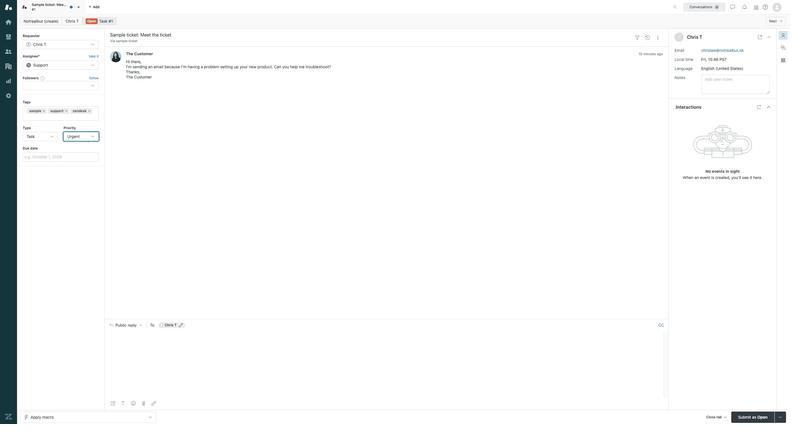 Task type: describe. For each thing, give the bounding box(es) containing it.
10 minutes ago text field
[[639, 52, 663, 56]]

close
[[706, 416, 716, 420]]

get help image
[[763, 5, 768, 10]]

remove image for zendesk
[[88, 109, 91, 113]]

chris t inside "secondary" element
[[66, 19, 79, 24]]

there,
[[131, 59, 142, 64]]

priority
[[64, 126, 76, 130]]

apps image
[[781, 58, 786, 63]]

add link (cmd k) image
[[152, 402, 156, 406]]

followers
[[23, 76, 39, 80]]

take
[[89, 54, 96, 59]]

remove image
[[65, 109, 68, 113]]

type
[[23, 126, 31, 130]]

date
[[30, 146, 38, 151]]

via
[[110, 39, 115, 43]]

cc button
[[659, 323, 664, 328]]

avatar image
[[110, 51, 121, 63]]

see
[[742, 175, 749, 180]]

insert emojis image
[[131, 402, 136, 406]]

christee@notrealbut.ok
[[701, 48, 744, 53]]

in
[[726, 169, 729, 174]]

Subject field
[[109, 31, 631, 38]]

due
[[23, 146, 29, 151]]

add button
[[85, 0, 103, 14]]

add attachment image
[[141, 402, 146, 406]]

add
[[93, 5, 99, 9]]

is
[[711, 175, 714, 180]]

when
[[683, 175, 694, 180]]

zendesk image
[[5, 414, 12, 421]]

me
[[299, 65, 305, 69]]

main element
[[0, 0, 17, 425]]

take it button
[[89, 54, 99, 60]]

the
[[66, 3, 71, 7]]

button displays agent's chat status as invisible. image
[[731, 5, 735, 9]]

sample
[[32, 3, 44, 7]]

followers element
[[23, 81, 99, 90]]

an inside no events in sight when an event is created, you'll see it here.
[[695, 175, 699, 180]]

1 the from the top
[[126, 51, 133, 56]]

can
[[274, 65, 281, 69]]

chris t link
[[62, 17, 82, 25]]

cc
[[659, 323, 664, 328]]

get started image
[[5, 18, 12, 26]]

1 horizontal spatial sample
[[116, 39, 128, 43]]

here.
[[753, 175, 763, 180]]

because
[[165, 65, 180, 69]]

public reply
[[115, 324, 137, 328]]

event
[[700, 175, 710, 180]]

as
[[752, 415, 757, 420]]

task for task #1
[[99, 19, 108, 24]]

open inside "secondary" element
[[87, 19, 96, 23]]

1 i'm from the left
[[126, 65, 132, 69]]

via sample ticket
[[110, 39, 137, 43]]

the inside hi there, i'm sending an email because i'm having a problem setting up your new product. can you help me troubleshoot? thanks, the customer
[[126, 75, 133, 80]]

#1 inside sample ticket: meet the ticket #1
[[32, 7, 36, 11]]

apply macro
[[31, 415, 54, 420]]

chris t right christee@notrealbut.ok icon
[[165, 324, 177, 328]]

to
[[150, 323, 154, 328]]

task button
[[23, 132, 58, 141]]

chris up time
[[687, 35, 699, 40]]

zendesk
[[73, 109, 87, 113]]

edit user image
[[179, 324, 183, 328]]

having
[[188, 65, 200, 69]]

notrealbut
[[24, 19, 43, 24]]

support
[[50, 109, 64, 113]]

requester
[[23, 34, 40, 38]]

follow
[[89, 76, 99, 80]]

customers image
[[5, 48, 12, 55]]

format text image
[[121, 402, 125, 406]]

sending
[[133, 65, 147, 69]]

ticket:
[[45, 3, 56, 7]]

close image inside tab
[[76, 4, 81, 10]]

hide composer image
[[384, 317, 389, 322]]

email
[[675, 48, 685, 53]]

ticket actions image
[[656, 35, 660, 40]]

notrealbut (create)
[[24, 19, 59, 24]]

interactions
[[676, 105, 702, 110]]

notifications image
[[743, 5, 747, 9]]

tabs tab list
[[17, 0, 667, 14]]

chris inside "secondary" element
[[66, 19, 75, 24]]

chris t up time
[[687, 35, 703, 40]]

meet
[[57, 3, 65, 7]]

close tab button
[[704, 412, 729, 424]]

macro
[[42, 415, 54, 420]]

10 minutes ago
[[639, 52, 663, 56]]

assignee* element
[[23, 61, 99, 70]]

local
[[675, 57, 685, 62]]

(create)
[[44, 19, 59, 24]]



Task type: vqa. For each thing, say whether or not it's contained in the screenshot.
15:43
no



Task type: locate. For each thing, give the bounding box(es) containing it.
chris t
[[66, 19, 79, 24], [687, 35, 703, 40], [33, 42, 46, 47], [165, 324, 177, 328]]

time
[[686, 57, 694, 62]]

task
[[99, 19, 108, 24], [26, 134, 35, 139]]

task #1
[[99, 19, 113, 24]]

next
[[770, 19, 777, 23]]

customer up 'there,'
[[134, 51, 153, 56]]

0 vertical spatial task
[[99, 19, 108, 24]]

0 vertical spatial close image
[[76, 4, 81, 10]]

0 horizontal spatial #1
[[32, 7, 36, 11]]

events
[[712, 169, 725, 174]]

public reply button
[[105, 320, 146, 332]]

secondary element
[[17, 16, 790, 27]]

0 horizontal spatial sample
[[29, 109, 41, 113]]

apply
[[31, 415, 41, 420]]

task for task
[[26, 134, 35, 139]]

pst
[[720, 57, 727, 62]]

user image
[[678, 35, 681, 39], [678, 36, 681, 39]]

organizations image
[[5, 63, 12, 70]]

1 vertical spatial close image
[[767, 35, 772, 39]]

#1 down "sample"
[[32, 7, 36, 11]]

sample down tags
[[29, 109, 41, 113]]

t inside "secondary" element
[[76, 19, 79, 24]]

you
[[282, 65, 289, 69]]

0 horizontal spatial open
[[87, 19, 96, 23]]

10
[[639, 52, 643, 56]]

0 horizontal spatial i'm
[[126, 65, 132, 69]]

email
[[154, 65, 163, 69]]

hi there, i'm sending an email because i'm having a problem setting up your new product. can you help me troubleshoot? thanks, the customer
[[126, 59, 331, 80]]

1 horizontal spatial it
[[750, 175, 752, 180]]

1 vertical spatial ticket
[[129, 39, 137, 43]]

states)
[[730, 66, 744, 71]]

draft mode image
[[111, 402, 115, 406]]

open left task #1
[[87, 19, 96, 23]]

local time
[[675, 57, 694, 62]]

1 vertical spatial #1
[[109, 19, 113, 24]]

sample ticket: meet the ticket #1
[[32, 3, 82, 11]]

customer context image
[[781, 33, 786, 38]]

fri,
[[701, 57, 707, 62]]

submit
[[738, 415, 751, 420]]

remove image right zendesk
[[88, 109, 91, 113]]

assignee*
[[23, 54, 40, 59]]

tab
[[717, 416, 722, 420]]

info on adding followers image
[[40, 76, 45, 81]]

1 horizontal spatial task
[[99, 19, 108, 24]]

#1
[[32, 7, 36, 11], [109, 19, 113, 24]]

0 vertical spatial sample
[[116, 39, 128, 43]]

an left email
[[148, 65, 153, 69]]

an inside hi there, i'm sending an email because i'm having a problem setting up your new product. can you help me troubleshoot? thanks, the customer
[[148, 65, 153, 69]]

it right take
[[97, 54, 99, 59]]

i'm left the having
[[181, 65, 187, 69]]

ticket up the customer
[[129, 39, 137, 43]]

christee@notrealbut.ok image
[[159, 324, 164, 328]]

setting
[[220, 65, 233, 69]]

#1 inside "secondary" element
[[109, 19, 113, 24]]

task down add
[[99, 19, 108, 24]]

events image
[[646, 35, 650, 40]]

i'm down the hi
[[126, 65, 132, 69]]

15:46
[[708, 57, 719, 62]]

view more details image
[[758, 35, 762, 39]]

the down thanks,
[[126, 75, 133, 80]]

close image right the
[[76, 4, 81, 10]]

1 vertical spatial it
[[750, 175, 752, 180]]

task down type
[[26, 134, 35, 139]]

chris down the
[[66, 19, 75, 24]]

an left event
[[695, 175, 699, 180]]

public
[[115, 324, 127, 328]]

the customer
[[126, 51, 153, 56]]

0 vertical spatial open
[[87, 19, 96, 23]]

Add user notes text field
[[701, 75, 770, 94]]

thanks,
[[126, 70, 140, 74]]

1 horizontal spatial close image
[[767, 35, 772, 39]]

0 vertical spatial #1
[[32, 7, 36, 11]]

1 horizontal spatial i'm
[[181, 65, 187, 69]]

your
[[240, 65, 248, 69]]

0 vertical spatial an
[[148, 65, 153, 69]]

remove image for sample
[[42, 109, 46, 113]]

0 vertical spatial it
[[97, 54, 99, 59]]

it right see
[[750, 175, 752, 180]]

conversations
[[690, 5, 713, 9]]

0 vertical spatial the
[[126, 51, 133, 56]]

it inside no events in sight when an event is created, you'll see it here.
[[750, 175, 752, 180]]

1 vertical spatial an
[[695, 175, 699, 180]]

fri, 15:46 pst
[[701, 57, 727, 62]]

open right as
[[758, 415, 768, 420]]

reporting image
[[5, 77, 12, 85]]

no events in sight when an event is created, you'll see it here.
[[683, 169, 763, 180]]

new
[[249, 65, 256, 69]]

0 horizontal spatial an
[[148, 65, 153, 69]]

(united
[[716, 66, 729, 71]]

you'll
[[732, 175, 741, 180]]

1 vertical spatial task
[[26, 134, 35, 139]]

0 vertical spatial ticket
[[72, 3, 82, 7]]

sight
[[730, 169, 740, 174]]

0 horizontal spatial it
[[97, 54, 99, 59]]

admin image
[[5, 92, 12, 100]]

due date
[[23, 146, 38, 151]]

it inside 'button'
[[97, 54, 99, 59]]

Public reply composer text field
[[107, 332, 662, 344]]

0 vertical spatial customer
[[134, 51, 153, 56]]

1 vertical spatial open
[[758, 415, 768, 420]]

product.
[[258, 65, 273, 69]]

0 horizontal spatial close image
[[76, 4, 81, 10]]

conversations button
[[684, 2, 726, 11]]

tab
[[17, 0, 85, 14]]

close image
[[76, 4, 81, 10], [767, 35, 772, 39]]

1 vertical spatial customer
[[134, 75, 152, 80]]

submit as open
[[738, 415, 768, 420]]

up
[[234, 65, 239, 69]]

sample right via
[[116, 39, 128, 43]]

task inside "secondary" element
[[99, 19, 108, 24]]

1 horizontal spatial #1
[[109, 19, 113, 24]]

customer down the sending
[[134, 75, 152, 80]]

the up the hi
[[126, 51, 133, 56]]

chris inside requester element
[[33, 42, 43, 47]]

the customer link
[[126, 51, 153, 56]]

customer inside hi there, i'm sending an email because i'm having a problem setting up your new product. can you help me troubleshoot? thanks, the customer
[[134, 75, 152, 80]]

support
[[33, 63, 48, 67]]

#1 up via
[[109, 19, 113, 24]]

no
[[706, 169, 711, 174]]

problem
[[204, 65, 219, 69]]

chris t down requester at the top of the page
[[33, 42, 46, 47]]

1 vertical spatial sample
[[29, 109, 41, 113]]

urgent button
[[64, 132, 99, 141]]

ticket inside sample ticket: meet the ticket #1
[[72, 3, 82, 7]]

notrealbut (create) button
[[20, 17, 62, 25]]

english (united states)
[[701, 66, 744, 71]]

notes
[[675, 75, 686, 80]]

task inside "popup button"
[[26, 134, 35, 139]]

2 i'm from the left
[[181, 65, 187, 69]]

0 horizontal spatial ticket
[[72, 3, 82, 7]]

2 remove image from the left
[[88, 109, 91, 113]]

follow button
[[89, 76, 99, 81]]

ticket right the
[[72, 3, 82, 7]]

remove image left 'support'
[[42, 109, 46, 113]]

sample
[[116, 39, 128, 43], [29, 109, 41, 113]]

1 remove image from the left
[[42, 109, 46, 113]]

next button
[[766, 17, 786, 26]]

requester element
[[23, 40, 99, 49]]

an
[[148, 65, 153, 69], [695, 175, 699, 180]]

zendesk products image
[[755, 6, 759, 10]]

language
[[675, 66, 693, 71]]

created,
[[716, 175, 731, 180]]

chris right christee@notrealbut.ok icon
[[165, 324, 174, 328]]

2 the from the top
[[126, 75, 133, 80]]

minutes
[[644, 52, 656, 56]]

0 horizontal spatial remove image
[[42, 109, 46, 113]]

troubleshoot?
[[306, 65, 331, 69]]

zendesk support image
[[5, 4, 12, 11]]

chris
[[66, 19, 75, 24], [687, 35, 699, 40], [33, 42, 43, 47], [165, 324, 174, 328]]

Due date field
[[23, 153, 99, 162]]

hi
[[126, 59, 130, 64]]

1 horizontal spatial ticket
[[129, 39, 137, 43]]

chris down requester at the top of the page
[[33, 42, 43, 47]]

close tab
[[706, 416, 722, 420]]

the
[[126, 51, 133, 56], [126, 75, 133, 80]]

chris t down the
[[66, 19, 79, 24]]

1 horizontal spatial an
[[695, 175, 699, 180]]

tab containing sample ticket: meet the ticket
[[17, 0, 85, 14]]

1 horizontal spatial remove image
[[88, 109, 91, 113]]

urgent
[[67, 134, 80, 139]]

take it
[[89, 54, 99, 59]]

views image
[[5, 33, 12, 41]]

help
[[290, 65, 298, 69]]

remove image
[[42, 109, 46, 113], [88, 109, 91, 113]]

reply
[[128, 324, 137, 328]]

filter image
[[635, 35, 640, 40]]

chris t inside requester element
[[33, 42, 46, 47]]

customer
[[134, 51, 153, 56], [134, 75, 152, 80]]

1 horizontal spatial open
[[758, 415, 768, 420]]

ago
[[657, 52, 663, 56]]

displays possible ticket submission types image
[[778, 416, 783, 420]]

0 horizontal spatial task
[[26, 134, 35, 139]]

close image right view more details icon
[[767, 35, 772, 39]]

1 vertical spatial the
[[126, 75, 133, 80]]



